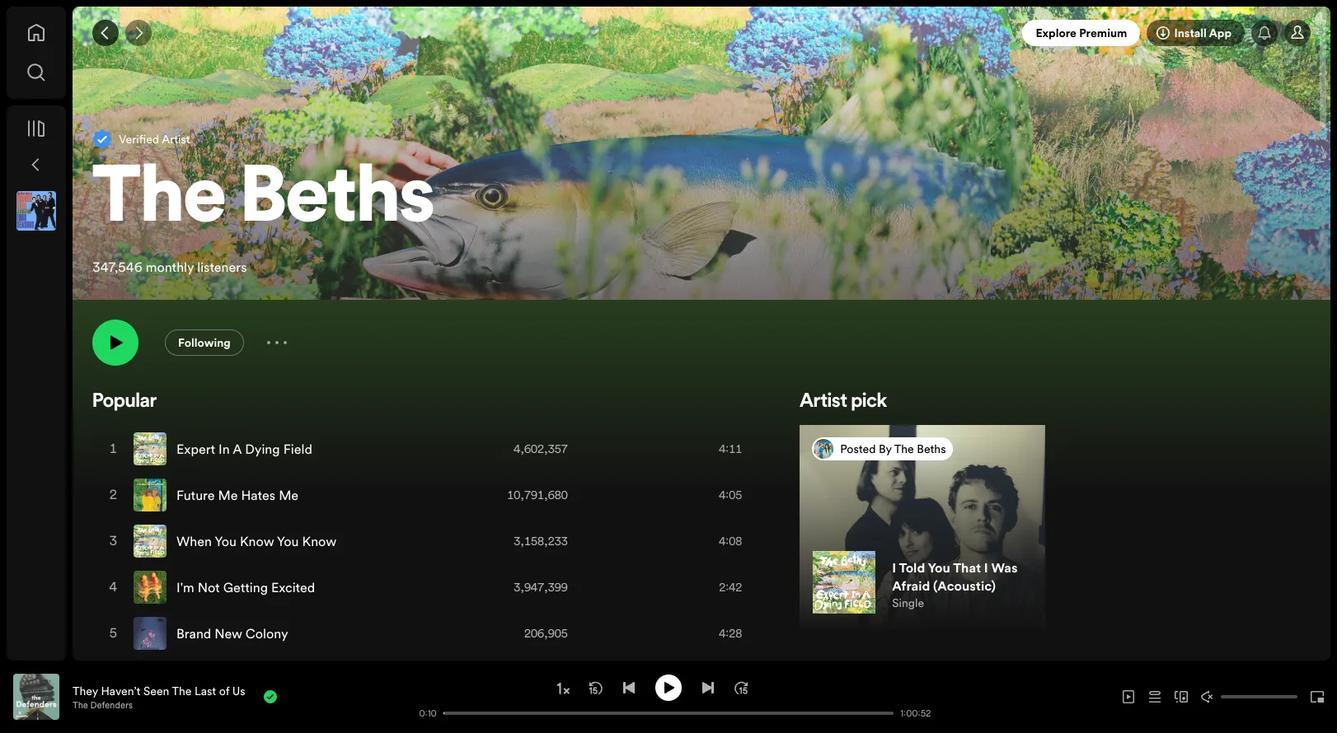 Task type: describe. For each thing, give the bounding box(es) containing it.
app
[[1210, 25, 1232, 41]]

install app link
[[1147, 20, 1245, 46]]

search image
[[26, 63, 46, 82]]

4:11 cell
[[681, 427, 766, 472]]

when you know you know link
[[176, 533, 337, 551]]

change speed image
[[555, 681, 571, 698]]

dying
[[245, 440, 280, 459]]

skip forward 15 seconds image
[[735, 682, 748, 695]]

1 vertical spatial beths
[[917, 441, 946, 458]]

the left last
[[172, 683, 192, 700]]

future me hates me link
[[176, 487, 299, 505]]

brand new colony cell
[[134, 612, 295, 656]]

2 i from the left
[[984, 559, 989, 577]]

i'm not getting excited cell
[[134, 566, 322, 610]]

the defenders link
[[73, 700, 133, 712]]

i'm not getting excited
[[176, 579, 315, 597]]

when
[[176, 533, 212, 551]]

group inside main element
[[10, 185, 63, 238]]

explore premium button
[[1023, 20, 1141, 46]]

connect to a device image
[[1175, 691, 1188, 704]]

brand new colony
[[176, 625, 288, 643]]

us
[[232, 683, 245, 700]]

the right "by"
[[895, 441, 914, 458]]

told
[[899, 559, 925, 577]]

next image
[[702, 682, 715, 695]]

main element
[[7, 7, 66, 661]]

verified
[[119, 131, 159, 147]]

i told you that i was afraid (acoustic) link
[[893, 559, 1018, 595]]

by
[[879, 441, 892, 458]]

4,602,357
[[514, 441, 568, 458]]

explore
[[1036, 25, 1077, 41]]

0 horizontal spatial you
[[215, 533, 237, 551]]

1 me from the left
[[218, 487, 238, 505]]

play image
[[662, 682, 675, 695]]

4:11
[[719, 441, 742, 458]]

4:28
[[719, 626, 742, 642]]

10,791,680
[[507, 487, 568, 504]]

expert
[[176, 440, 215, 459]]

player controls element
[[0, 675, 934, 720]]

explore premium
[[1036, 25, 1128, 41]]

hates
[[241, 487, 276, 505]]

merch image
[[800, 426, 1084, 632]]

verified artist
[[119, 131, 190, 147]]

now playing: they haven't seen the last of us by the defenders footer
[[13, 675, 404, 721]]

0 vertical spatial beths
[[240, 162, 435, 241]]

artist pick
[[800, 393, 887, 412]]

pick
[[851, 393, 887, 412]]

the down verified artist
[[92, 162, 226, 241]]

new
[[215, 625, 242, 643]]

0:10
[[419, 708, 437, 720]]

(acoustic)
[[934, 577, 996, 595]]

premium
[[1080, 25, 1128, 41]]

listeners
[[197, 258, 247, 276]]

posted
[[841, 441, 876, 458]]

future me hates me
[[176, 487, 299, 505]]

0 vertical spatial artist
[[162, 131, 190, 147]]

the left defenders
[[73, 700, 88, 712]]

popular
[[92, 393, 157, 412]]

getting
[[223, 579, 268, 597]]

not
[[198, 579, 220, 597]]

1 i from the left
[[893, 559, 897, 577]]

i'm not getting excited link
[[176, 579, 315, 597]]

2:42
[[719, 580, 742, 596]]

2 me from the left
[[279, 487, 299, 505]]

install app
[[1175, 25, 1232, 41]]

last
[[195, 683, 216, 700]]

the beths image
[[814, 440, 834, 459]]

posted by the beths
[[841, 441, 946, 458]]

1:00:52
[[901, 708, 932, 720]]

following
[[178, 335, 231, 351]]

volume off image
[[1202, 691, 1215, 704]]

4:05
[[719, 487, 742, 504]]



Task type: locate. For each thing, give the bounding box(es) containing it.
you right told
[[928, 559, 951, 577]]

1 horizontal spatial know
[[302, 533, 337, 551]]

was
[[992, 559, 1018, 577]]

now playing view image
[[39, 682, 52, 695]]

you right when
[[215, 533, 237, 551]]

1 horizontal spatial me
[[279, 487, 299, 505]]

4:08
[[719, 534, 742, 550]]

i told you that i was afraid (acoustic) single
[[893, 559, 1018, 611]]

you up excited
[[277, 533, 299, 551]]

me right hates on the left bottom of the page
[[279, 487, 299, 505]]

beths
[[240, 162, 435, 241], [917, 441, 946, 458]]

home image
[[26, 23, 46, 43]]

0 horizontal spatial know
[[240, 533, 274, 551]]

of
[[219, 683, 230, 700]]

haven't
[[101, 683, 141, 700]]

single
[[893, 595, 924, 611]]

colony
[[246, 625, 288, 643]]

go forward image
[[132, 26, 145, 40]]

artist
[[162, 131, 190, 147], [800, 393, 848, 412]]

0 horizontal spatial i
[[893, 559, 897, 577]]

monthly
[[146, 258, 194, 276]]

347,546
[[92, 258, 142, 276]]

know down hates on the left bottom of the page
[[240, 533, 274, 551]]

0 horizontal spatial beths
[[240, 162, 435, 241]]

1 horizontal spatial i
[[984, 559, 989, 577]]

artist left pick
[[800, 393, 848, 412]]

3,158,233
[[514, 534, 568, 550]]

2 know from the left
[[302, 533, 337, 551]]

3,947,399
[[514, 580, 568, 596]]

future
[[176, 487, 215, 505]]

future me hates me cell
[[134, 473, 305, 518]]

me left hates on the left bottom of the page
[[218, 487, 238, 505]]

group
[[10, 185, 63, 238]]

install
[[1175, 25, 1207, 41]]

you
[[215, 533, 237, 551], [277, 533, 299, 551], [928, 559, 951, 577]]

brand new colony link
[[176, 625, 288, 643]]

i'm
[[176, 579, 194, 597]]

you inside the i told you that i was afraid (acoustic) single
[[928, 559, 951, 577]]

previous image
[[623, 682, 636, 695]]

excited
[[271, 579, 315, 597]]

i
[[893, 559, 897, 577], [984, 559, 989, 577]]

1 horizontal spatial artist
[[800, 393, 848, 412]]

they
[[73, 683, 98, 700]]

that
[[953, 559, 981, 577]]

the beths
[[92, 162, 435, 241]]

go back image
[[99, 26, 112, 40]]

seen
[[143, 683, 169, 700]]

they haven't seen the last of us link
[[73, 683, 245, 700]]

what's new image
[[1258, 26, 1272, 40]]

expert in a dying field link
[[176, 440, 312, 459]]

expert in a dying field cell
[[134, 427, 319, 472]]

know up excited
[[302, 533, 337, 551]]

1 vertical spatial artist
[[800, 393, 848, 412]]

i left told
[[893, 559, 897, 577]]

1 know from the left
[[240, 533, 274, 551]]

i left was
[[984, 559, 989, 577]]

brand
[[176, 625, 211, 643]]

me
[[218, 487, 238, 505], [279, 487, 299, 505]]

206,905
[[524, 626, 568, 642]]

skip back 15 seconds image
[[590, 682, 603, 695]]

1 horizontal spatial you
[[277, 533, 299, 551]]

347,546 monthly listeners
[[92, 258, 247, 276]]

afraid
[[893, 577, 930, 595]]

top bar and user menu element
[[73, 7, 1331, 59]]

following button
[[165, 330, 244, 356]]

in
[[219, 440, 230, 459]]

0 horizontal spatial artist
[[162, 131, 190, 147]]

they haven't seen the last of us the defenders
[[73, 683, 245, 712]]

field
[[283, 440, 312, 459]]

1 horizontal spatial beths
[[917, 441, 946, 458]]

artist right the verified
[[162, 131, 190, 147]]

a
[[233, 440, 242, 459]]

when you know you know
[[176, 533, 337, 551]]

expert in a dying field
[[176, 440, 312, 459]]

know
[[240, 533, 274, 551], [302, 533, 337, 551]]

defenders
[[90, 700, 133, 712]]

0 horizontal spatial me
[[218, 487, 238, 505]]

2 horizontal spatial you
[[928, 559, 951, 577]]

the
[[92, 162, 226, 241], [895, 441, 914, 458], [172, 683, 192, 700], [73, 700, 88, 712]]

when you know you know cell
[[134, 520, 343, 564]]



Task type: vqa. For each thing, say whether or not it's contained in the screenshot.


